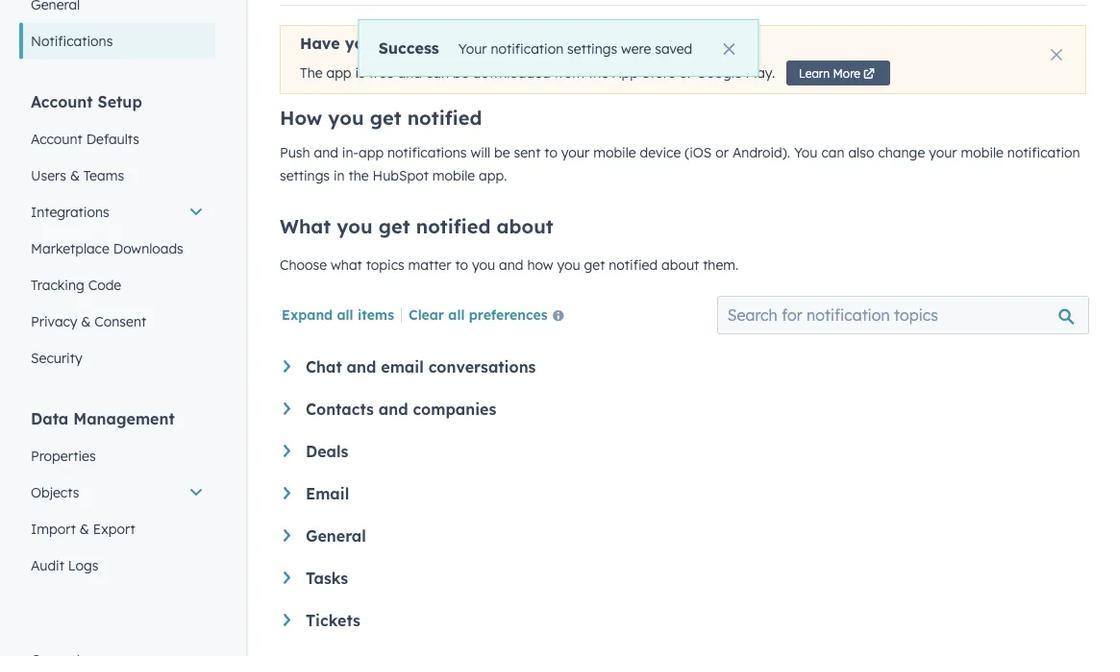 Task type: describe. For each thing, give the bounding box(es) containing it.
expand all items button
[[282, 306, 394, 323]]

deals
[[306, 442, 349, 462]]

objects button
[[19, 475, 215, 511]]

get for what
[[379, 214, 410, 238]]

tracking code
[[31, 276, 121, 293]]

topics
[[366, 257, 405, 274]]

or inside have you used the hubspot app yet? "alert"
[[679, 65, 693, 81]]

were
[[621, 40, 651, 57]]

more
[[833, 66, 861, 80]]

to inside the push and in-app notifications will be sent to your mobile device (ios or android). you can also change your mobile notification settings in the hubspot mobile app.
[[544, 144, 558, 161]]

general button
[[284, 527, 1083, 546]]

in
[[334, 167, 345, 184]]

data management element
[[19, 408, 215, 584]]

email
[[381, 358, 424, 377]]

preferences
[[469, 306, 548, 323]]

downloaded
[[473, 65, 551, 81]]

0 horizontal spatial app
[[326, 65, 352, 81]]

choose
[[280, 257, 327, 274]]

what
[[331, 257, 362, 274]]

expand
[[282, 306, 333, 323]]

2 horizontal spatial app
[[523, 34, 554, 53]]

2 your from the left
[[929, 144, 957, 161]]

hubspot inside "alert"
[[450, 34, 518, 53]]

contacts and companies button
[[284, 400, 1083, 419]]

general
[[306, 527, 366, 546]]

is
[[355, 65, 365, 81]]

will
[[471, 144, 491, 161]]

2 horizontal spatial mobile
[[961, 144, 1004, 161]]

notification inside the push and in-app notifications will be sent to your mobile device (ios or android). you can also change your mobile notification settings in the hubspot mobile app.
[[1008, 144, 1080, 161]]

how
[[527, 257, 553, 274]]

and for email
[[347, 358, 376, 377]]

(ios
[[685, 144, 712, 161]]

account for account defaults
[[31, 130, 82, 147]]

learn
[[799, 66, 830, 80]]

what
[[280, 214, 331, 238]]

logs
[[68, 557, 98, 574]]

have you used the hubspot app yet?
[[300, 34, 591, 53]]

your
[[458, 40, 487, 57]]

you for have
[[345, 34, 374, 53]]

and inside have you used the hubspot app yet? "alert"
[[398, 65, 422, 81]]

success alert
[[358, 19, 759, 77]]

notified for what you get notified about
[[416, 214, 491, 238]]

1 horizontal spatial mobile
[[593, 144, 636, 161]]

code
[[88, 276, 121, 293]]

from
[[554, 65, 585, 81]]

and left how
[[499, 257, 524, 274]]

account for account setup
[[31, 92, 93, 111]]

used
[[379, 34, 416, 53]]

store
[[642, 65, 676, 81]]

close image for have you used the hubspot app yet?
[[1051, 49, 1062, 61]]

the
[[300, 65, 323, 81]]

saved
[[655, 40, 693, 57]]

chat and email conversations button
[[284, 358, 1083, 377]]

companies
[[413, 400, 496, 419]]

email
[[306, 485, 349, 504]]

can inside the push and in-app notifications will be sent to your mobile device (ios or android). you can also change your mobile notification settings in the hubspot mobile app.
[[822, 144, 845, 161]]

or inside the push and in-app notifications will be sent to your mobile device (ios or android). you can also change your mobile notification settings in the hubspot mobile app.
[[716, 144, 729, 161]]

tracking
[[31, 276, 84, 293]]

defaults
[[86, 130, 139, 147]]

tasks
[[306, 569, 348, 588]]

caret image for general
[[284, 530, 290, 542]]

deals button
[[284, 442, 1083, 462]]

all for expand
[[337, 306, 353, 323]]

chat and email conversations
[[306, 358, 536, 377]]

be for downloaded
[[453, 65, 469, 81]]

import & export
[[31, 521, 135, 537]]

what you get notified about
[[280, 214, 554, 238]]

your notification settings were saved
[[458, 40, 693, 57]]

marketplace downloads
[[31, 240, 183, 257]]

objects
[[31, 484, 79, 501]]

matter
[[408, 257, 451, 274]]

privacy
[[31, 313, 77, 330]]

data management
[[31, 409, 175, 428]]

have you used the hubspot app yet? alert
[[280, 25, 1087, 94]]

caret image for tickets
[[284, 614, 290, 627]]

how you get notified
[[280, 106, 482, 130]]

how
[[280, 106, 322, 130]]

audit logs
[[31, 557, 98, 574]]

also
[[848, 144, 874, 161]]

notified for how you get notified
[[407, 106, 482, 130]]

tickets button
[[284, 612, 1083, 631]]

Search for notification topics search field
[[717, 296, 1089, 335]]

caret image for contacts
[[284, 403, 290, 415]]

privacy & consent
[[31, 313, 146, 330]]

export
[[93, 521, 135, 537]]

1 vertical spatial about
[[662, 257, 699, 274]]

in-
[[342, 144, 359, 161]]

setup
[[98, 92, 142, 111]]

push
[[280, 144, 310, 161]]

them.
[[703, 257, 739, 274]]

close image for success
[[723, 43, 735, 55]]



Task type: locate. For each thing, give the bounding box(es) containing it.
0 vertical spatial to
[[544, 144, 558, 161]]

2 account from the top
[[31, 130, 82, 147]]

account up users on the top of the page
[[31, 130, 82, 147]]

0 vertical spatial get
[[370, 106, 401, 130]]

push and in-app notifications will be sent to your mobile device (ios or android). you can also change your mobile notification settings in the hubspot mobile app.
[[280, 144, 1080, 184]]

& for teams
[[70, 167, 80, 184]]

can
[[426, 65, 449, 81], [822, 144, 845, 161]]

3 caret image from the top
[[284, 530, 290, 542]]

1 vertical spatial be
[[494, 144, 510, 161]]

to right 'sent' in the left of the page
[[544, 144, 558, 161]]

1 vertical spatial settings
[[280, 167, 330, 184]]

0 vertical spatial or
[[679, 65, 693, 81]]

settings
[[567, 40, 617, 57], [280, 167, 330, 184]]

the app is free and can be downloaded from the app store or google play.
[[300, 65, 775, 81]]

4 caret image from the top
[[284, 614, 290, 627]]

tracking code link
[[19, 267, 215, 303]]

you up in-
[[328, 106, 364, 130]]

caret image left chat
[[284, 361, 290, 373]]

1 horizontal spatial close image
[[1051, 49, 1062, 61]]

and right chat
[[347, 358, 376, 377]]

1 vertical spatial app
[[326, 65, 352, 81]]

3 caret image from the top
[[284, 572, 290, 584]]

1 horizontal spatial be
[[494, 144, 510, 161]]

learn more
[[799, 66, 861, 80]]

you inside "alert"
[[345, 34, 374, 53]]

security link
[[19, 340, 215, 376]]

notified up "notifications"
[[407, 106, 482, 130]]

you
[[794, 144, 818, 161]]

clear
[[409, 306, 444, 323]]

your right "change"
[[929, 144, 957, 161]]

or
[[679, 65, 693, 81], [716, 144, 729, 161]]

1 vertical spatial the
[[588, 65, 609, 81]]

1 vertical spatial get
[[379, 214, 410, 238]]

and for companies
[[379, 400, 408, 419]]

1 horizontal spatial the
[[420, 34, 445, 53]]

your right 'sent' in the left of the page
[[561, 144, 590, 161]]

you up what at the top
[[337, 214, 373, 238]]

0 horizontal spatial notification
[[491, 40, 564, 57]]

device
[[640, 144, 681, 161]]

chat
[[306, 358, 342, 377]]

be down your
[[453, 65, 469, 81]]

play.
[[746, 65, 775, 81]]

close image inside "success" alert
[[723, 43, 735, 55]]

import & export link
[[19, 511, 215, 548]]

0 horizontal spatial mobile
[[432, 167, 475, 184]]

contacts
[[306, 400, 374, 419]]

1 your from the left
[[561, 144, 590, 161]]

the right "in"
[[349, 167, 369, 184]]

2 vertical spatial the
[[349, 167, 369, 184]]

conversations
[[428, 358, 536, 377]]

caret image
[[284, 361, 290, 373], [284, 403, 290, 415], [284, 572, 290, 584]]

1 horizontal spatial about
[[662, 257, 699, 274]]

caret image left tasks
[[284, 572, 290, 584]]

app down how you get notified
[[359, 144, 384, 161]]

and down email
[[379, 400, 408, 419]]

0 horizontal spatial close image
[[723, 43, 735, 55]]

get right how
[[584, 257, 605, 274]]

1 horizontal spatial hubspot
[[450, 34, 518, 53]]

app.
[[479, 167, 507, 184]]

1 vertical spatial hubspot
[[373, 167, 429, 184]]

security
[[31, 350, 82, 366]]

to right matter
[[455, 257, 468, 274]]

all
[[337, 306, 353, 323], [448, 306, 465, 323]]

change
[[878, 144, 925, 161]]

mobile down "notifications"
[[432, 167, 475, 184]]

account defaults link
[[19, 121, 215, 157]]

the right used
[[420, 34, 445, 53]]

notified up matter
[[416, 214, 491, 238]]

& right users on the top of the page
[[70, 167, 80, 184]]

caret image left general
[[284, 530, 290, 542]]

& for consent
[[81, 313, 91, 330]]

0 vertical spatial notified
[[407, 106, 482, 130]]

1 vertical spatial notified
[[416, 214, 491, 238]]

you right how
[[557, 257, 580, 274]]

integrations
[[31, 203, 109, 220]]

1 vertical spatial or
[[716, 144, 729, 161]]

tasks button
[[284, 569, 1083, 588]]

account defaults
[[31, 130, 139, 147]]

can down have you used the hubspot app yet?
[[426, 65, 449, 81]]

about up how
[[497, 214, 554, 238]]

app
[[523, 34, 554, 53], [326, 65, 352, 81], [359, 144, 384, 161]]

account
[[31, 92, 93, 111], [31, 130, 82, 147]]

1 vertical spatial &
[[81, 313, 91, 330]]

0 horizontal spatial to
[[455, 257, 468, 274]]

2 horizontal spatial the
[[588, 65, 609, 81]]

caret image inside 'deals' dropdown button
[[284, 445, 290, 458]]

you for how
[[328, 106, 364, 130]]

close image inside have you used the hubspot app yet? "alert"
[[1051, 49, 1062, 61]]

google
[[696, 65, 742, 81]]

can inside have you used the hubspot app yet? "alert"
[[426, 65, 449, 81]]

0 horizontal spatial can
[[426, 65, 449, 81]]

1 vertical spatial account
[[31, 130, 82, 147]]

0 horizontal spatial the
[[349, 167, 369, 184]]

account up account defaults
[[31, 92, 93, 111]]

& inside the data management element
[[80, 521, 89, 537]]

the left app
[[588, 65, 609, 81]]

get
[[370, 106, 401, 130], [379, 214, 410, 238], [584, 257, 605, 274]]

0 horizontal spatial settings
[[280, 167, 330, 184]]

2 all from the left
[[448, 306, 465, 323]]

0 horizontal spatial be
[[453, 65, 469, 81]]

notification
[[491, 40, 564, 57], [1008, 144, 1080, 161]]

2 vertical spatial &
[[80, 521, 89, 537]]

clear all preferences button
[[409, 305, 572, 328]]

your
[[561, 144, 590, 161], [929, 144, 957, 161]]

1 vertical spatial to
[[455, 257, 468, 274]]

be inside have you used the hubspot app yet? "alert"
[[453, 65, 469, 81]]

2 vertical spatial caret image
[[284, 572, 290, 584]]

and for in-
[[314, 144, 338, 161]]

app inside the push and in-app notifications will be sent to your mobile device (ios or android). you can also change your mobile notification settings in the hubspot mobile app.
[[359, 144, 384, 161]]

account setup element
[[19, 91, 215, 376]]

and down the success
[[398, 65, 422, 81]]

caret image inside general dropdown button
[[284, 530, 290, 542]]

the
[[420, 34, 445, 53], [588, 65, 609, 81], [349, 167, 369, 184]]

clear all preferences
[[409, 306, 548, 323]]

1 horizontal spatial notification
[[1008, 144, 1080, 161]]

2 vertical spatial app
[[359, 144, 384, 161]]

get for how
[[370, 106, 401, 130]]

teams
[[84, 167, 124, 184]]

you for what
[[337, 214, 373, 238]]

0 vertical spatial can
[[426, 65, 449, 81]]

0 vertical spatial hubspot
[[450, 34, 518, 53]]

expand all items
[[282, 306, 394, 323]]

0 vertical spatial the
[[420, 34, 445, 53]]

to
[[544, 144, 558, 161], [455, 257, 468, 274]]

caret image for email
[[284, 487, 290, 500]]

be for sent
[[494, 144, 510, 161]]

0 vertical spatial account
[[31, 92, 93, 111]]

caret image left deals
[[284, 445, 290, 458]]

marketplace downloads link
[[19, 230, 215, 267]]

learn more link
[[787, 61, 890, 86]]

you up clear all preferences
[[472, 257, 495, 274]]

audit
[[31, 557, 64, 574]]

tickets
[[306, 612, 360, 631]]

contacts and companies
[[306, 400, 496, 419]]

be inside the push and in-app notifications will be sent to your mobile device (ios or android). you can also change your mobile notification settings in the hubspot mobile app.
[[494, 144, 510, 161]]

properties
[[31, 448, 96, 464]]

0 horizontal spatial all
[[337, 306, 353, 323]]

caret image inside contacts and companies "dropdown button"
[[284, 403, 290, 415]]

app left is
[[326, 65, 352, 81]]

2 caret image from the top
[[284, 403, 290, 415]]

account setup
[[31, 92, 142, 111]]

management
[[73, 409, 175, 428]]

and
[[398, 65, 422, 81], [314, 144, 338, 161], [499, 257, 524, 274], [347, 358, 376, 377], [379, 400, 408, 419]]

app
[[612, 65, 638, 81]]

caret image inside tasks dropdown button
[[284, 572, 290, 584]]

1 horizontal spatial or
[[716, 144, 729, 161]]

&
[[70, 167, 80, 184], [81, 313, 91, 330], [80, 521, 89, 537]]

caret image
[[284, 445, 290, 458], [284, 487, 290, 500], [284, 530, 290, 542], [284, 614, 290, 627]]

settings up from
[[567, 40, 617, 57]]

hubspot down "notifications"
[[373, 167, 429, 184]]

about left them.
[[662, 257, 699, 274]]

0 vertical spatial notification
[[491, 40, 564, 57]]

all left items
[[337, 306, 353, 323]]

about
[[497, 214, 554, 238], [662, 257, 699, 274]]

sent
[[514, 144, 541, 161]]

1 horizontal spatial your
[[929, 144, 957, 161]]

caret image inside tickets dropdown button
[[284, 614, 290, 627]]

0 vertical spatial caret image
[[284, 361, 290, 373]]

integrations button
[[19, 194, 215, 230]]

settings down push
[[280, 167, 330, 184]]

yet?
[[558, 34, 591, 53]]

1 horizontal spatial can
[[822, 144, 845, 161]]

& right privacy
[[81, 313, 91, 330]]

items
[[358, 306, 394, 323]]

caret image left the email
[[284, 487, 290, 500]]

0 horizontal spatial or
[[679, 65, 693, 81]]

0 horizontal spatial hubspot
[[373, 167, 429, 184]]

privacy & consent link
[[19, 303, 215, 340]]

0 vertical spatial app
[[523, 34, 554, 53]]

0 vertical spatial be
[[453, 65, 469, 81]]

& inside "link"
[[70, 167, 80, 184]]

1 caret image from the top
[[284, 361, 290, 373]]

choose what topics matter to you and how you get notified about them.
[[280, 257, 739, 274]]

1 horizontal spatial all
[[448, 306, 465, 323]]

1 account from the top
[[31, 92, 93, 111]]

settings inside the push and in-app notifications will be sent to your mobile device (ios or android). you can also change your mobile notification settings in the hubspot mobile app.
[[280, 167, 330, 184]]

caret image inside chat and email conversations dropdown button
[[284, 361, 290, 373]]

success
[[379, 38, 439, 57]]

close image
[[723, 43, 735, 55], [1051, 49, 1062, 61]]

settings inside "success" alert
[[567, 40, 617, 57]]

& for export
[[80, 521, 89, 537]]

email button
[[284, 485, 1083, 504]]

1 horizontal spatial settings
[[567, 40, 617, 57]]

notified left them.
[[609, 257, 658, 274]]

0 horizontal spatial about
[[497, 214, 554, 238]]

consent
[[95, 313, 146, 330]]

0 vertical spatial settings
[[567, 40, 617, 57]]

1 vertical spatial caret image
[[284, 403, 290, 415]]

you up is
[[345, 34, 374, 53]]

2 caret image from the top
[[284, 487, 290, 500]]

get down free
[[370, 106, 401, 130]]

notifications
[[31, 32, 113, 49]]

all inside button
[[448, 306, 465, 323]]

caret image for chat
[[284, 361, 290, 373]]

caret image left contacts
[[284, 403, 290, 415]]

2 vertical spatial get
[[584, 257, 605, 274]]

get up topics
[[379, 214, 410, 238]]

import
[[31, 521, 76, 537]]

hubspot inside the push and in-app notifications will be sent to your mobile device (ios or android). you can also change your mobile notification settings in the hubspot mobile app.
[[373, 167, 429, 184]]

& left export
[[80, 521, 89, 537]]

you
[[345, 34, 374, 53], [328, 106, 364, 130], [337, 214, 373, 238], [472, 257, 495, 274], [557, 257, 580, 274]]

1 vertical spatial can
[[822, 144, 845, 161]]

can right you
[[822, 144, 845, 161]]

1 vertical spatial notification
[[1008, 144, 1080, 161]]

mobile left the device
[[593, 144, 636, 161]]

1 caret image from the top
[[284, 445, 290, 458]]

all for clear
[[448, 306, 465, 323]]

users & teams link
[[19, 157, 215, 194]]

2 vertical spatial notified
[[609, 257, 658, 274]]

0 horizontal spatial your
[[561, 144, 590, 161]]

the inside the push and in-app notifications will be sent to your mobile device (ios or android). you can also change your mobile notification settings in the hubspot mobile app.
[[349, 167, 369, 184]]

0 vertical spatial &
[[70, 167, 80, 184]]

users & teams
[[31, 167, 124, 184]]

and left in-
[[314, 144, 338, 161]]

caret image inside the email dropdown button
[[284, 487, 290, 500]]

mobile right "change"
[[961, 144, 1004, 161]]

all right clear
[[448, 306, 465, 323]]

0 vertical spatial about
[[497, 214, 554, 238]]

caret image left tickets
[[284, 614, 290, 627]]

android).
[[733, 144, 790, 161]]

notifications
[[388, 144, 467, 161]]

or right store
[[679, 65, 693, 81]]

data
[[31, 409, 69, 428]]

downloads
[[113, 240, 183, 257]]

be
[[453, 65, 469, 81], [494, 144, 510, 161]]

and inside the push and in-app notifications will be sent to your mobile device (ios or android). you can also change your mobile notification settings in the hubspot mobile app.
[[314, 144, 338, 161]]

1 all from the left
[[337, 306, 353, 323]]

audit logs link
[[19, 548, 215, 584]]

1 horizontal spatial to
[[544, 144, 558, 161]]

hubspot up downloaded
[[450, 34, 518, 53]]

notification inside "success" alert
[[491, 40, 564, 57]]

caret image for deals
[[284, 445, 290, 458]]

be right the will
[[494, 144, 510, 161]]

or right (ios
[[716, 144, 729, 161]]

app up the app is free and can be downloaded from the app store or google play.
[[523, 34, 554, 53]]

notified
[[407, 106, 482, 130], [416, 214, 491, 238], [609, 257, 658, 274]]

1 horizontal spatial app
[[359, 144, 384, 161]]



Task type: vqa. For each thing, say whether or not it's contained in the screenshot.
Link opens in a new window icon to the right
no



